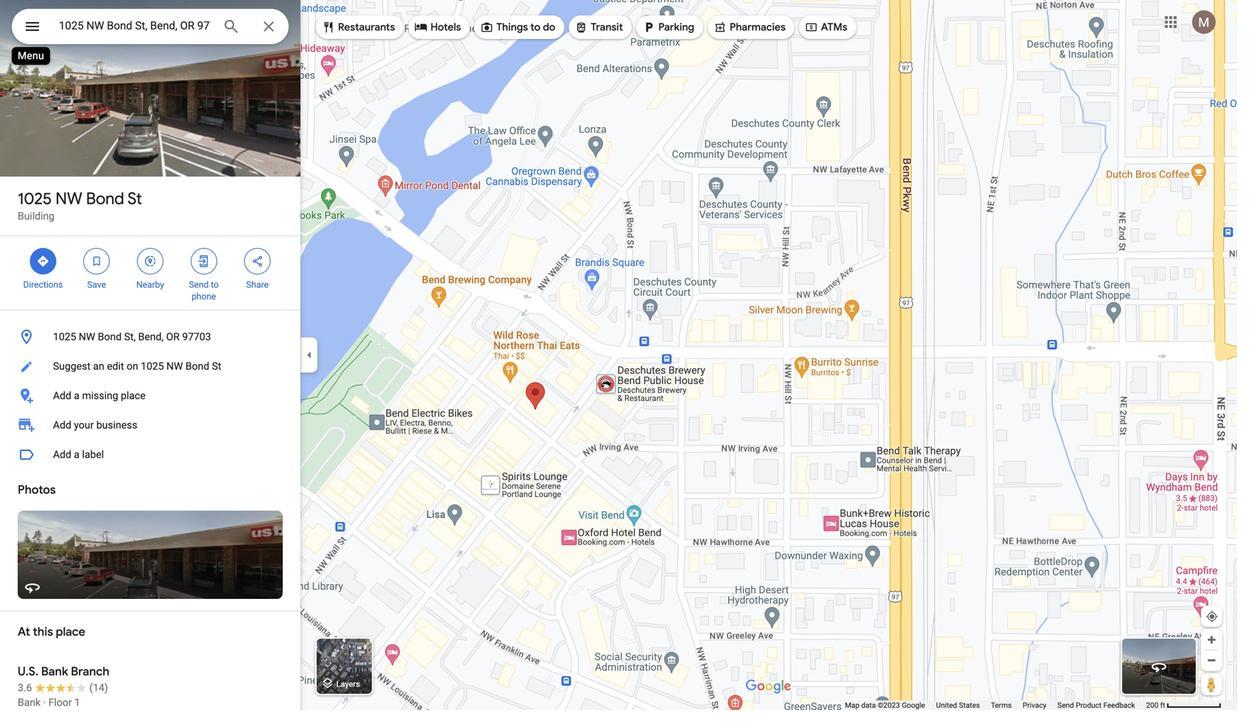 Task type: locate. For each thing, give the bounding box(es) containing it.
1025 up suggest
[[53, 331, 76, 343]]

at
[[18, 625, 30, 640]]

footer containing map data ©2023 google
[[845, 701, 1146, 711]]

add for add your business
[[53, 419, 71, 432]]

1 horizontal spatial to
[[531, 21, 541, 34]]

send up phone
[[189, 280, 209, 290]]

show your location image
[[1206, 611, 1219, 624]]

2 horizontal spatial 1025
[[141, 361, 164, 373]]


[[480, 19, 494, 35]]

0 vertical spatial nw
[[56, 189, 82, 209]]

1025 inside 1025 nw bond st building
[[18, 189, 52, 209]]

footer inside google maps element
[[845, 701, 1146, 711]]

zoom out image
[[1207, 656, 1218, 667]]


[[197, 253, 211, 270]]

place right this
[[56, 625, 85, 640]]

a for label
[[74, 449, 80, 461]]

a left missing
[[74, 390, 80, 402]]

·
[[43, 697, 46, 709]]

 button
[[12, 9, 53, 47]]

0 vertical spatial place
[[121, 390, 146, 402]]

add left label
[[53, 449, 71, 461]]

feedback
[[1104, 702, 1135, 710]]

branch
[[71, 665, 109, 680]]

3 add from the top
[[53, 449, 71, 461]]

footer
[[845, 701, 1146, 711]]

place
[[121, 390, 146, 402], [56, 625, 85, 640]]

bank down 3.6
[[18, 697, 41, 709]]

1 horizontal spatial send
[[1058, 702, 1074, 710]]

to up phone
[[211, 280, 219, 290]]

2 vertical spatial nw
[[167, 361, 183, 373]]

1 vertical spatial to
[[211, 280, 219, 290]]

send inside the "send to phone"
[[189, 280, 209, 290]]

product
[[1076, 702, 1102, 710]]

200
[[1146, 702, 1159, 710]]


[[36, 253, 50, 270]]

share
[[246, 280, 269, 290]]

zoom in image
[[1207, 635, 1218, 646]]

bond left st,
[[98, 331, 122, 343]]


[[90, 253, 103, 270]]

1 vertical spatial place
[[56, 625, 85, 640]]

add inside add a missing place button
[[53, 390, 71, 402]]

st
[[128, 189, 142, 209], [212, 361, 221, 373]]

2 add from the top
[[53, 419, 71, 432]]

2 a from the top
[[74, 449, 80, 461]]

edit
[[107, 361, 124, 373]]

0 vertical spatial st
[[128, 189, 142, 209]]

google maps element
[[0, 0, 1237, 711]]

1 add from the top
[[53, 390, 71, 402]]

send
[[189, 280, 209, 290], [1058, 702, 1074, 710]]

send inside button
[[1058, 702, 1074, 710]]

ft
[[1161, 702, 1166, 710]]

add
[[53, 390, 71, 402], [53, 419, 71, 432], [53, 449, 71, 461]]

bank
[[41, 665, 68, 680], [18, 697, 41, 709]]

0 vertical spatial add
[[53, 390, 71, 402]]

send left product
[[1058, 702, 1074, 710]]

a left label
[[74, 449, 80, 461]]

2 vertical spatial bond
[[186, 361, 209, 373]]

add for add a missing place
[[53, 390, 71, 402]]

bond down 97703
[[186, 361, 209, 373]]

to
[[531, 21, 541, 34], [211, 280, 219, 290]]

0 vertical spatial bond
[[86, 189, 124, 209]]

0 vertical spatial bank
[[41, 665, 68, 680]]

0 vertical spatial to
[[531, 21, 541, 34]]

0 vertical spatial a
[[74, 390, 80, 402]]

nw inside 1025 nw bond st building
[[56, 189, 82, 209]]

1 horizontal spatial st
[[212, 361, 221, 373]]

add left your
[[53, 419, 71, 432]]

1 vertical spatial bank
[[18, 697, 41, 709]]

1 vertical spatial nw
[[79, 331, 95, 343]]

1 vertical spatial bond
[[98, 331, 122, 343]]

1 vertical spatial add
[[53, 419, 71, 432]]

add a missing place
[[53, 390, 146, 402]]

bank up 3.6 stars 14 reviews 'image'
[[41, 665, 68, 680]]

to inside  things to do
[[531, 21, 541, 34]]

terms button
[[991, 701, 1012, 711]]

add a missing place button
[[0, 382, 301, 411]]


[[575, 19, 588, 35]]

nw
[[56, 189, 82, 209], [79, 331, 95, 343], [167, 361, 183, 373]]

1025 up building
[[18, 189, 52, 209]]

terms
[[991, 702, 1012, 710]]

None field
[[59, 17, 211, 35]]

©2023
[[878, 702, 900, 710]]

add your business
[[53, 419, 137, 432]]

bond up 
[[86, 189, 124, 209]]

bond inside 1025 nw bond st building
[[86, 189, 124, 209]]

a
[[74, 390, 80, 402], [74, 449, 80, 461]]

0 horizontal spatial 1025
[[18, 189, 52, 209]]

0 vertical spatial send
[[189, 280, 209, 290]]

1 horizontal spatial place
[[121, 390, 146, 402]]

add inside add a label button
[[53, 449, 71, 461]]

1025 for st,
[[53, 331, 76, 343]]

united states button
[[936, 701, 980, 711]]

a for missing
[[74, 390, 80, 402]]

united
[[936, 702, 958, 710]]

photos
[[18, 483, 56, 498]]


[[24, 16, 41, 37]]

place down on
[[121, 390, 146, 402]]

1025 for st
[[18, 189, 52, 209]]

1 a from the top
[[74, 390, 80, 402]]

to inside the "send to phone"
[[211, 280, 219, 290]]

restaurants
[[338, 21, 395, 34]]

street view image
[[1151, 659, 1168, 676]]

1 vertical spatial 1025
[[53, 331, 76, 343]]

map data ©2023 google
[[845, 702, 925, 710]]

add inside add your business link
[[53, 419, 71, 432]]

add down suggest
[[53, 390, 71, 402]]

 search field
[[12, 9, 289, 47]]

st,
[[124, 331, 136, 343]]

u.s.
[[18, 665, 38, 680]]

1 vertical spatial st
[[212, 361, 221, 373]]

1025 right on
[[141, 361, 164, 373]]

1 vertical spatial a
[[74, 449, 80, 461]]

data
[[862, 702, 876, 710]]

0 vertical spatial 1025
[[18, 189, 52, 209]]

1 vertical spatial send
[[1058, 702, 1074, 710]]

to left do
[[531, 21, 541, 34]]

collapse side panel image
[[301, 347, 317, 364]]

 restaurants
[[322, 19, 395, 35]]

0 horizontal spatial send
[[189, 280, 209, 290]]

1025
[[18, 189, 52, 209], [53, 331, 76, 343], [141, 361, 164, 373]]

0 horizontal spatial to
[[211, 280, 219, 290]]

0 horizontal spatial st
[[128, 189, 142, 209]]

send to phone
[[189, 280, 219, 302]]


[[251, 253, 264, 270]]

(14)
[[89, 682, 108, 695]]

bond
[[86, 189, 124, 209], [98, 331, 122, 343], [186, 361, 209, 373]]

1025 nw bond st main content
[[0, 0, 301, 711]]

suggest an edit on 1025 nw bond st
[[53, 361, 221, 373]]

bond for st
[[86, 189, 124, 209]]

place inside add a missing place button
[[121, 390, 146, 402]]

0 horizontal spatial place
[[56, 625, 85, 640]]

do
[[543, 21, 556, 34]]

pharmacies
[[730, 21, 786, 34]]

1 horizontal spatial 1025
[[53, 331, 76, 343]]

2 vertical spatial add
[[53, 449, 71, 461]]


[[414, 19, 428, 35]]

 parking
[[642, 19, 695, 35]]



Task type: describe. For each thing, give the bounding box(es) containing it.
200 ft button
[[1146, 702, 1222, 710]]

3.6 stars 14 reviews image
[[18, 681, 108, 696]]

none field inside 1025 nw bond st, bend, or 97703 field
[[59, 17, 211, 35]]

your
[[74, 419, 94, 432]]

states
[[959, 702, 980, 710]]

bond for st,
[[98, 331, 122, 343]]

business
[[96, 419, 137, 432]]

1025 nw bond st building
[[18, 189, 142, 222]]

1
[[74, 697, 80, 709]]

parking
[[659, 21, 695, 34]]

privacy
[[1023, 702, 1047, 710]]

97703
[[182, 331, 211, 343]]

st inside button
[[212, 361, 221, 373]]

 pharmacies
[[714, 19, 786, 35]]

at this place
[[18, 625, 85, 640]]

3.6
[[18, 682, 32, 695]]

suggest
[[53, 361, 91, 373]]

add your business link
[[0, 411, 301, 440]]

united states
[[936, 702, 980, 710]]

nw for st,
[[79, 331, 95, 343]]

layers
[[336, 680, 360, 689]]

add a label
[[53, 449, 104, 461]]

hotels
[[431, 21, 461, 34]]

send product feedback
[[1058, 702, 1135, 710]]

1025 nw bond st, bend, or 97703 button
[[0, 323, 301, 352]]

nearby
[[136, 280, 164, 290]]

 atms
[[805, 19, 848, 35]]

 transit
[[575, 19, 623, 35]]

actions for 1025 nw bond st region
[[0, 236, 301, 310]]

label
[[82, 449, 104, 461]]

200 ft
[[1146, 702, 1166, 710]]

bend,
[[138, 331, 164, 343]]

2 vertical spatial 1025
[[141, 361, 164, 373]]

building
[[18, 210, 55, 222]]

directions
[[23, 280, 63, 290]]

phone
[[192, 292, 216, 302]]

add for add a label
[[53, 449, 71, 461]]

missing
[[82, 390, 118, 402]]

add a label button
[[0, 440, 301, 470]]

send product feedback button
[[1058, 701, 1135, 711]]

nw for st
[[56, 189, 82, 209]]


[[805, 19, 818, 35]]

things
[[497, 21, 528, 34]]

 things to do
[[480, 19, 556, 35]]


[[642, 19, 656, 35]]

on
[[127, 361, 138, 373]]

google account: madeline spawn  
(madeline.spawn@adept.ai) image
[[1193, 10, 1216, 34]]


[[144, 253, 157, 270]]

suggest an edit on 1025 nw bond st button
[[0, 352, 301, 382]]

or
[[166, 331, 180, 343]]

st inside 1025 nw bond st building
[[128, 189, 142, 209]]

floor
[[48, 697, 72, 709]]

privacy button
[[1023, 701, 1047, 711]]

send for send product feedback
[[1058, 702, 1074, 710]]


[[322, 19, 335, 35]]

u.s. bank branch
[[18, 665, 109, 680]]

an
[[93, 361, 104, 373]]

send for send to phone
[[189, 280, 209, 290]]

map
[[845, 702, 860, 710]]

 hotels
[[414, 19, 461, 35]]

bank · floor 1
[[18, 697, 80, 709]]


[[714, 19, 727, 35]]

atms
[[821, 21, 848, 34]]

this
[[33, 625, 53, 640]]

show street view coverage image
[[1201, 674, 1223, 696]]

save
[[87, 280, 106, 290]]

transit
[[591, 21, 623, 34]]

1025 nw bond st, bend, or 97703
[[53, 331, 211, 343]]

google
[[902, 702, 925, 710]]

1025 NW Bond St, Bend, OR 97703 field
[[12, 9, 289, 44]]



Task type: vqa. For each thing, say whether or not it's contained in the screenshot.
trip to the middle
no



